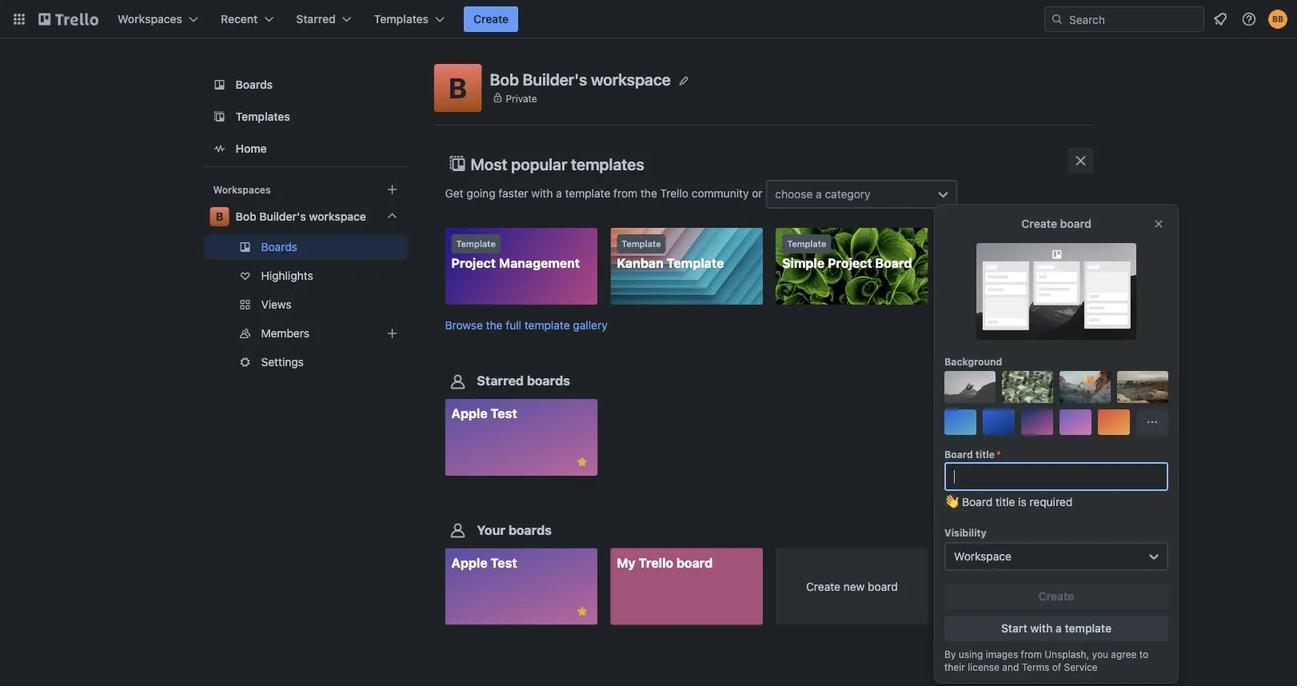 Task type: describe. For each thing, give the bounding box(es) containing it.
you
[[1092, 649, 1108, 660]]

from inside by using images from unsplash, you agree to their
[[1021, 649, 1042, 660]]

close popover image
[[1152, 218, 1165, 230]]

faster
[[498, 186, 528, 200]]

service
[[1064, 661, 1098, 673]]

highlights link
[[204, 263, 408, 289]]

boards for your boards
[[508, 522, 552, 537]]

1 horizontal spatial the
[[640, 186, 657, 200]]

home link
[[204, 134, 408, 163]]

template for project
[[456, 239, 496, 249]]

0 vertical spatial title
[[975, 449, 995, 460]]

templates
[[571, 154, 644, 173]]

of
[[1052, 661, 1061, 673]]

templates link
[[204, 102, 408, 131]]

2 apple test link from the top
[[445, 548, 597, 625]]

new
[[843, 580, 865, 593]]

workspaces inside "workspaces" dropdown button
[[118, 12, 182, 26]]

my trello board link
[[610, 548, 763, 625]]

their
[[944, 661, 965, 673]]

bob builder (bobbuilder40) image
[[1268, 10, 1287, 29]]

background
[[944, 356, 1002, 367]]

0 vertical spatial boards
[[235, 78, 273, 91]]

1 vertical spatial bob builder's workspace
[[235, 210, 366, 223]]

get
[[445, 186, 463, 200]]

get going faster with a template from the trello community or
[[445, 186, 766, 200]]

trello inside the my trello board link
[[639, 555, 673, 570]]

apple for click to unstar this board. it will be removed from your starred list. icon
[[451, 406, 488, 421]]

members link
[[204, 321, 408, 346]]

by using images from unsplash, you agree to their
[[944, 649, 1148, 673]]

1 vertical spatial templates
[[235, 110, 290, 123]]

to
[[1139, 649, 1148, 660]]

required
[[1030, 495, 1073, 509]]

create inside primary element
[[473, 12, 509, 26]]

Search field
[[1064, 7, 1203, 31]]

primary element
[[0, 0, 1297, 38]]

boards for starred boards
[[527, 373, 570, 388]]

add image
[[383, 324, 402, 343]]

most popular templates
[[471, 154, 644, 173]]

👋 board title is required
[[944, 495, 1073, 509]]

wave image
[[944, 494, 956, 517]]

home image
[[210, 139, 229, 158]]

0 vertical spatial trello
[[660, 186, 689, 200]]

agree
[[1111, 649, 1137, 660]]

category
[[825, 188, 871, 201]]

most
[[471, 154, 507, 173]]

1 horizontal spatial workspace
[[591, 70, 671, 89]]

1 horizontal spatial a
[[816, 188, 822, 201]]

back to home image
[[38, 6, 98, 32]]

choose a category
[[775, 188, 871, 201]]

templates button
[[364, 6, 454, 32]]

management
[[499, 255, 580, 271]]

visibility
[[944, 527, 987, 538]]

popular
[[511, 154, 567, 173]]

template remote team hub
[[948, 239, 1060, 271]]

1 vertical spatial title
[[996, 495, 1015, 509]]

template simple project board
[[782, 239, 912, 271]]

0 horizontal spatial builder's
[[259, 210, 306, 223]]

apple for click to unstar this board. it will be removed from your starred list. image
[[451, 555, 488, 570]]

templates inside popup button
[[374, 12, 429, 26]]

by
[[944, 649, 956, 660]]

board inside 'template simple project board'
[[875, 255, 912, 271]]

starred for starred
[[296, 12, 336, 26]]

license link
[[968, 661, 999, 673]]

my trello board
[[617, 555, 713, 570]]

click to unstar this board. it will be removed from your starred list. image
[[575, 604, 589, 618]]

1 apple test link from the top
[[445, 399, 597, 476]]

2 horizontal spatial board
[[1060, 217, 1091, 230]]

1 boards link from the top
[[204, 70, 408, 99]]

starred button
[[287, 6, 361, 32]]

using
[[959, 649, 983, 660]]

board image
[[210, 75, 229, 94]]

board title *
[[944, 449, 1001, 460]]

community
[[692, 186, 749, 200]]

test for 2nd apple test link from the bottom
[[491, 406, 517, 421]]

template for remote
[[952, 239, 992, 249]]

browse the full template gallery link
[[445, 319, 607, 332]]

template board image
[[210, 107, 229, 126]]

and
[[1002, 661, 1019, 673]]

template for browse the full template gallery
[[524, 319, 570, 332]]

choose
[[775, 188, 813, 201]]

1 vertical spatial board
[[944, 449, 973, 460]]

create for create new board
[[806, 580, 840, 593]]

0 vertical spatial bob
[[490, 70, 519, 89]]

project inside 'template simple project board'
[[828, 255, 872, 271]]

1 vertical spatial the
[[486, 319, 503, 332]]

workspaces button
[[108, 6, 208, 32]]

recent
[[221, 12, 258, 26]]

open information menu image
[[1241, 11, 1257, 27]]



Task type: locate. For each thing, give the bounding box(es) containing it.
create button up 'start with a template'
[[944, 584, 1168, 609]]

None text field
[[944, 462, 1168, 491]]

1 vertical spatial boards
[[508, 522, 552, 537]]

template right full
[[524, 319, 570, 332]]

boards link
[[204, 70, 408, 99], [204, 234, 408, 260]]

project right simple
[[828, 255, 872, 271]]

click to unstar this board. it will be removed from your starred list. image
[[575, 455, 589, 470]]

apple test for 2nd apple test link from the bottom
[[451, 406, 517, 421]]

create for create board
[[1021, 217, 1057, 230]]

apple test
[[451, 406, 517, 421], [451, 555, 517, 570]]

0 vertical spatial with
[[531, 186, 553, 200]]

create a workspace image
[[383, 180, 402, 199]]

1 horizontal spatial templates
[[374, 12, 429, 26]]

apple test down your
[[451, 555, 517, 570]]

kanban
[[617, 255, 664, 271]]

bob builder's workspace up highlights link
[[235, 210, 366, 223]]

going
[[466, 186, 495, 200]]

1 vertical spatial boards link
[[204, 234, 408, 260]]

boards up highlights
[[261, 240, 297, 253]]

boards down the browse the full template gallery
[[527, 373, 570, 388]]

boards
[[235, 78, 273, 91], [261, 240, 297, 253]]

2 horizontal spatial a
[[1056, 622, 1062, 635]]

templates up home
[[235, 110, 290, 123]]

or
[[752, 186, 762, 200]]

a up unsplash,
[[1056, 622, 1062, 635]]

workspace up highlights link
[[309, 210, 366, 223]]

test down your boards
[[491, 555, 517, 570]]

views
[[261, 298, 292, 311]]

boards right board image
[[235, 78, 273, 91]]

create button inside primary element
[[464, 6, 518, 32]]

1 vertical spatial test
[[491, 555, 517, 570]]

project
[[451, 255, 496, 271], [828, 255, 872, 271]]

starred
[[296, 12, 336, 26], [477, 373, 524, 388]]

2 vertical spatial board
[[868, 580, 898, 593]]

0 vertical spatial templates
[[374, 12, 429, 26]]

0 vertical spatial b
[[449, 71, 467, 104]]

1 horizontal spatial project
[[828, 255, 872, 271]]

apple down starred boards
[[451, 406, 488, 421]]

0 horizontal spatial bob builder's workspace
[[235, 210, 366, 223]]

highlights
[[261, 269, 313, 282]]

1 vertical spatial create button
[[944, 584, 1168, 609]]

custom image image
[[964, 381, 976, 393]]

boards right your
[[508, 522, 552, 537]]

0 horizontal spatial with
[[531, 186, 553, 200]]

from up license and terms of service
[[1021, 649, 1042, 660]]

starred for starred boards
[[477, 373, 524, 388]]

test down starred boards
[[491, 406, 517, 421]]

0 vertical spatial apple
[[451, 406, 488, 421]]

template inside template project management
[[456, 239, 496, 249]]

0 horizontal spatial b
[[216, 210, 223, 223]]

board right 👋
[[962, 495, 993, 509]]

template down templates
[[565, 186, 610, 200]]

template for kanban
[[622, 239, 661, 249]]

0 horizontal spatial bob
[[235, 210, 256, 223]]

1 vertical spatial workspaces
[[213, 184, 271, 195]]

0 vertical spatial builder's
[[523, 70, 587, 89]]

members
[[261, 327, 309, 340]]

browse the full template gallery
[[445, 319, 607, 332]]

1 horizontal spatial board
[[868, 580, 898, 593]]

private
[[506, 93, 537, 104]]

project inside template project management
[[451, 255, 496, 271]]

template up remote
[[952, 239, 992, 249]]

board up hub
[[1060, 217, 1091, 230]]

0 vertical spatial apple test
[[451, 406, 517, 421]]

create new board
[[806, 580, 898, 593]]

board for my trello board
[[676, 555, 713, 570]]

create up hub
[[1021, 217, 1057, 230]]

builder's
[[523, 70, 587, 89], [259, 210, 306, 223]]

workspaces
[[118, 12, 182, 26], [213, 184, 271, 195]]

workspace
[[954, 550, 1011, 563]]

1 vertical spatial apple test link
[[445, 548, 597, 625]]

board left remote
[[875, 255, 912, 271]]

1 vertical spatial workspace
[[309, 210, 366, 223]]

bob
[[490, 70, 519, 89], [235, 210, 256, 223]]

b inside button
[[449, 71, 467, 104]]

0 horizontal spatial from
[[613, 186, 637, 200]]

board
[[875, 255, 912, 271], [944, 449, 973, 460], [962, 495, 993, 509]]

apple test link down your boards
[[445, 548, 597, 625]]

starred down full
[[477, 373, 524, 388]]

browse
[[445, 319, 483, 332]]

b down home icon
[[216, 210, 223, 223]]

1 apple from the top
[[451, 406, 488, 421]]

2 project from the left
[[828, 255, 872, 271]]

template inside button
[[1065, 622, 1112, 635]]

1 vertical spatial apple
[[451, 555, 488, 570]]

title left *
[[975, 449, 995, 460]]

b
[[449, 71, 467, 104], [216, 210, 223, 223]]

1 vertical spatial bob
[[235, 210, 256, 223]]

template
[[456, 239, 496, 249], [622, 239, 661, 249], [787, 239, 826, 249], [952, 239, 992, 249], [667, 255, 724, 271]]

0 horizontal spatial workspaces
[[118, 12, 182, 26]]

starred right "recent" dropdown button
[[296, 12, 336, 26]]

images
[[986, 649, 1018, 660]]

templates right "starred" dropdown button
[[374, 12, 429, 26]]

0 vertical spatial workspace
[[591, 70, 671, 89]]

0 vertical spatial bob builder's workspace
[[490, 70, 671, 89]]

bob up the private
[[490, 70, 519, 89]]

template up you
[[1065, 622, 1112, 635]]

your boards
[[477, 522, 552, 537]]

bob builder's workspace
[[490, 70, 671, 89], [235, 210, 366, 223]]

0 vertical spatial starred
[[296, 12, 336, 26]]

remote
[[948, 255, 995, 271]]

a down most popular templates
[[556, 186, 562, 200]]

0 vertical spatial board
[[875, 255, 912, 271]]

1 horizontal spatial bob
[[490, 70, 519, 89]]

0 vertical spatial from
[[613, 186, 637, 200]]

apple test link down starred boards
[[445, 399, 597, 476]]

0 vertical spatial template
[[565, 186, 610, 200]]

0 horizontal spatial board
[[676, 555, 713, 570]]

boards link up highlights link
[[204, 234, 408, 260]]

my
[[617, 555, 636, 570]]

0 horizontal spatial workspace
[[309, 210, 366, 223]]

apple down your
[[451, 555, 488, 570]]

settings
[[261, 355, 304, 369]]

create
[[473, 12, 509, 26], [1021, 217, 1057, 230], [806, 580, 840, 593], [1039, 590, 1074, 603]]

1 vertical spatial from
[[1021, 649, 1042, 660]]

terms of service link
[[1022, 661, 1098, 673]]

project up browse
[[451, 255, 496, 271]]

start
[[1001, 622, 1027, 635]]

boards
[[527, 373, 570, 388], [508, 522, 552, 537]]

apple test link
[[445, 399, 597, 476], [445, 548, 597, 625]]

your
[[477, 522, 505, 537]]

from
[[613, 186, 637, 200], [1021, 649, 1042, 660]]

0 vertical spatial board
[[1060, 217, 1091, 230]]

👋
[[944, 495, 956, 509]]

boards link up templates link
[[204, 70, 408, 99]]

1 apple test from the top
[[451, 406, 517, 421]]

trello left 'community'
[[660, 186, 689, 200]]

1 horizontal spatial b
[[449, 71, 467, 104]]

a
[[556, 186, 562, 200], [816, 188, 822, 201], [1056, 622, 1062, 635]]

settings link
[[204, 349, 408, 375]]

template up simple
[[787, 239, 826, 249]]

*
[[996, 449, 1001, 460]]

1 vertical spatial apple test
[[451, 555, 517, 570]]

create for bottom create button
[[1039, 590, 1074, 603]]

0 vertical spatial boards
[[527, 373, 570, 388]]

1 horizontal spatial builder's
[[523, 70, 587, 89]]

0 vertical spatial workspaces
[[118, 12, 182, 26]]

search image
[[1051, 13, 1064, 26]]

template
[[565, 186, 610, 200], [524, 319, 570, 332], [1065, 622, 1112, 635]]

a right choose
[[816, 188, 822, 201]]

test for first apple test link from the bottom
[[491, 555, 517, 570]]

home
[[235, 142, 267, 155]]

1 horizontal spatial bob builder's workspace
[[490, 70, 671, 89]]

workspace down primary element
[[591, 70, 671, 89]]

template inside 'template simple project board'
[[787, 239, 826, 249]]

with right "faster"
[[531, 186, 553, 200]]

from down templates
[[613, 186, 637, 200]]

board right my
[[676, 555, 713, 570]]

board
[[1060, 217, 1091, 230], [676, 555, 713, 570], [868, 580, 898, 593]]

is
[[1018, 495, 1026, 509]]

2 apple test from the top
[[451, 555, 517, 570]]

starred inside dropdown button
[[296, 12, 336, 26]]

bob builder's workspace up the private
[[490, 70, 671, 89]]

template inside template remote team hub
[[952, 239, 992, 249]]

full
[[506, 319, 521, 332]]

trello right my
[[639, 555, 673, 570]]

1 horizontal spatial create button
[[944, 584, 1168, 609]]

0 vertical spatial the
[[640, 186, 657, 200]]

0 horizontal spatial project
[[451, 255, 496, 271]]

0 horizontal spatial a
[[556, 186, 562, 200]]

builder's up the private
[[523, 70, 587, 89]]

template for start with a template
[[1065, 622, 1112, 635]]

2 vertical spatial board
[[962, 495, 993, 509]]

1 horizontal spatial from
[[1021, 649, 1042, 660]]

recent button
[[211, 6, 283, 32]]

0 notifications image
[[1211, 10, 1230, 29]]

title left 'is'
[[996, 495, 1015, 509]]

1 horizontal spatial workspaces
[[213, 184, 271, 195]]

gallery
[[573, 319, 607, 332]]

the left full
[[486, 319, 503, 332]]

license and terms of service
[[968, 661, 1098, 673]]

0 vertical spatial test
[[491, 406, 517, 421]]

1 vertical spatial starred
[[477, 373, 524, 388]]

0 vertical spatial apple test link
[[445, 399, 597, 476]]

1 vertical spatial with
[[1030, 622, 1053, 635]]

template down "going"
[[456, 239, 496, 249]]

b button
[[434, 64, 482, 112]]

0 vertical spatial create button
[[464, 6, 518, 32]]

b left the private
[[449, 71, 467, 104]]

board for create new board
[[868, 580, 898, 593]]

1 test from the top
[[491, 406, 517, 421]]

hub
[[1035, 255, 1060, 271]]

simple
[[782, 255, 825, 271]]

with inside button
[[1030, 622, 1053, 635]]

1 vertical spatial boards
[[261, 240, 297, 253]]

team
[[998, 255, 1032, 271]]

1 project from the left
[[451, 255, 496, 271]]

1 vertical spatial trello
[[639, 555, 673, 570]]

trello
[[660, 186, 689, 200], [639, 555, 673, 570]]

template project management
[[451, 239, 580, 271]]

1 vertical spatial template
[[524, 319, 570, 332]]

unsplash,
[[1045, 649, 1089, 660]]

views link
[[204, 292, 408, 317]]

2 vertical spatial template
[[1065, 622, 1112, 635]]

0 horizontal spatial title
[[975, 449, 995, 460]]

start with a template button
[[944, 616, 1168, 641]]

2 boards link from the top
[[204, 234, 408, 260]]

bob down home
[[235, 210, 256, 223]]

license
[[968, 661, 999, 673]]

1 vertical spatial builder's
[[259, 210, 306, 223]]

template right the kanban
[[667, 255, 724, 271]]

terms
[[1022, 661, 1049, 673]]

create left new
[[806, 580, 840, 593]]

1 horizontal spatial starred
[[477, 373, 524, 388]]

builder's up highlights
[[259, 210, 306, 223]]

create board
[[1021, 217, 1091, 230]]

2 test from the top
[[491, 555, 517, 570]]

0 vertical spatial boards link
[[204, 70, 408, 99]]

template up the kanban
[[622, 239, 661, 249]]

starred boards
[[477, 373, 570, 388]]

the
[[640, 186, 657, 200], [486, 319, 503, 332]]

apple
[[451, 406, 488, 421], [451, 555, 488, 570]]

template kanban template
[[617, 239, 724, 271]]

0 horizontal spatial templates
[[235, 110, 290, 123]]

0 horizontal spatial starred
[[296, 12, 336, 26]]

start with a template
[[1001, 622, 1112, 635]]

1 vertical spatial b
[[216, 210, 223, 223]]

create button up b button
[[464, 6, 518, 32]]

the down templates
[[640, 186, 657, 200]]

background element
[[944, 371, 1168, 435]]

0 horizontal spatial the
[[486, 319, 503, 332]]

title
[[975, 449, 995, 460], [996, 495, 1015, 509]]

2 apple from the top
[[451, 555, 488, 570]]

0 horizontal spatial create button
[[464, 6, 518, 32]]

template for simple
[[787, 239, 826, 249]]

apple test down starred boards
[[451, 406, 517, 421]]

a inside button
[[1056, 622, 1062, 635]]

with right start
[[1030, 622, 1053, 635]]

workspace
[[591, 70, 671, 89], [309, 210, 366, 223]]

create button
[[464, 6, 518, 32], [944, 584, 1168, 609]]

board right new
[[868, 580, 898, 593]]

board left *
[[944, 449, 973, 460]]

test
[[491, 406, 517, 421], [491, 555, 517, 570]]

1 vertical spatial board
[[676, 555, 713, 570]]

create up 'start with a template'
[[1039, 590, 1074, 603]]

1 horizontal spatial title
[[996, 495, 1015, 509]]

apple test for first apple test link from the bottom
[[451, 555, 517, 570]]

1 horizontal spatial with
[[1030, 622, 1053, 635]]

create up b button
[[473, 12, 509, 26]]



Task type: vqa. For each thing, say whether or not it's contained in the screenshot.
2nd Apple
yes



